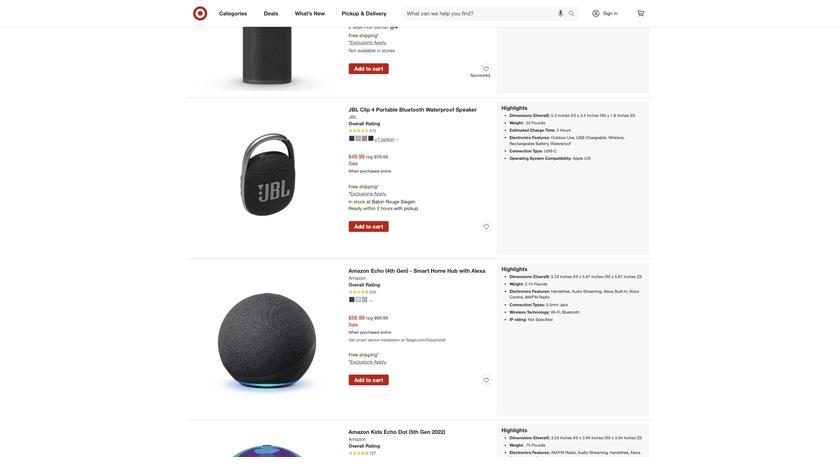 Task type: vqa. For each thing, say whether or not it's contained in the screenshot.
the rightmost BUILT-
yes



Task type: locate. For each thing, give the bounding box(es) containing it.
1 connection from the top
[[510, 149, 532, 154]]

2 overall from the top
[[349, 282, 364, 288]]

with right hub
[[459, 268, 470, 274]]

3 add to cart button from the top
[[349, 375, 389, 386]]

1 vertical spatial sonos
[[629, 10, 640, 15]]

moreover
[[544, 10, 561, 15]]

highlights for jbl clip 4 portable bluetooth waterproof speaker
[[502, 105, 528, 111]]

.53
[[525, 121, 531, 126]]

1 weight: from the top
[[510, 121, 524, 126]]

(h) up "radio,"
[[573, 436, 579, 441]]

electronics down .75
[[510, 451, 531, 456]]

not down technology:
[[528, 317, 535, 322]]

1 vertical spatial streaming,
[[590, 451, 609, 456]]

(h) inside 'dimensions (overall): 5.23 inches (h) x 5.67 inches (w) x 5.67 inches (d) weight: 2.14 pounds'
[[573, 274, 579, 280]]

1 vertical spatial amazon link
[[349, 437, 366, 443]]

use,
[[567, 135, 576, 140]]

*
[[377, 33, 379, 38], [349, 40, 350, 45], [377, 184, 379, 190], [349, 191, 350, 197], [377, 352, 379, 358], [349, 359, 350, 365]]

0 vertical spatial sale
[[349, 161, 358, 167]]

kids
[[371, 429, 382, 436]]

0 vertical spatial in
[[614, 10, 618, 16]]

exclusions inside free shipping * * exclusions apply. in stock at  baton rouge siegen ready within 2 hours with pickup
[[350, 191, 373, 197]]

sale inside $49.99 reg $79.99 sale when purchased online
[[349, 161, 358, 167]]

3 electronics from the top
[[510, 451, 531, 456]]

rating for echo
[[366, 282, 380, 288]]

electronics for outdoor use, usb chargeable, wireless, rechargeable battery, waterproof
[[510, 135, 531, 140]]

1 online from the top
[[381, 169, 391, 174]]

cart
[[373, 65, 383, 72], [373, 223, 383, 230], [373, 377, 383, 384]]

not inside free shipping * * exclusions apply. not available in stores
[[349, 48, 356, 53]]

overall
[[349, 121, 364, 126], [349, 282, 364, 288], [349, 444, 364, 449]]

1 vertical spatial waterproof
[[551, 141, 571, 146]]

and
[[623, 0, 629, 2], [529, 3, 536, 8], [536, 10, 543, 15], [571, 10, 578, 15], [561, 16, 567, 21], [358, 18, 365, 23]]

with left the
[[613, 10, 621, 15]]

reg inside $49.99 reg $79.99 sale when purchased online
[[366, 154, 373, 160]]

0 horizontal spatial built-
[[510, 457, 520, 458]]

a up the tv,
[[523, 0, 525, 2]]

sonos roam portable smart waterproof speaker with bluetooth (black) image
[[193, 0, 341, 91], [193, 0, 341, 91]]

shipping down a target plus™ partner
[[359, 33, 377, 38]]

2 vertical spatial add to cart button
[[349, 375, 389, 386]]

with
[[573, 0, 581, 2], [613, 10, 621, 15], [394, 206, 403, 211], [459, 268, 470, 274]]

3 add to cart from the top
[[355, 377, 383, 384]]

0 vertical spatial in,
[[625, 289, 629, 294]]

2 shipping from the top
[[359, 184, 377, 190]]

echo
[[371, 268, 384, 274], [384, 429, 397, 436]]

audio inside "am/fm radio, audio streaming, handsfree, alexa built-in, voice control"
[[578, 451, 589, 456]]

2 apply. from the top
[[374, 191, 387, 197]]

connection for jbl clip 4 portable bluetooth waterproof speaker
[[510, 149, 532, 154]]

1 horizontal spatial at
[[401, 338, 405, 343]]

2 features: from the top
[[533, 289, 550, 294]]

streaming, inside "am/fm radio, audio streaming, handsfree, alexa built-in, voice control"
[[590, 451, 609, 456]]

4 amazon from the top
[[349, 437, 366, 443]]

streaming, down dimensions (overall): 3.53 inches (h) x 3.94 inches (w) x 3.94 inches (d) weight: .75 pounds
[[590, 451, 609, 456]]

add to cart down available
[[355, 65, 383, 72]]

2 reg from the top
[[366, 315, 373, 321]]

get
[[349, 338, 355, 343]]

0 vertical spatial electronics features:
[[510, 135, 550, 140]]

sign in link
[[586, 6, 628, 21]]

1 vertical spatial overall
[[349, 282, 364, 288]]

2 purchased from the top
[[360, 330, 380, 335]]

built- inside handsfree, audio streaming, alexa built-in, voice control, am/fm radio
[[615, 289, 625, 294]]

1 vertical spatial jbl
[[349, 114, 357, 120]]

dimensions up 2.14
[[510, 274, 532, 280]]

when inside $49.99 reg $79.99 sale when purchased online
[[349, 169, 359, 174]]

2022)
[[432, 429, 446, 436]]

enjoy
[[631, 0, 640, 2], [579, 10, 589, 15]]

cart down 'free shipping * * exclusions apply.'
[[373, 377, 383, 384]]

connection inside connection type: usb-c operating system compatibility: apple ios
[[510, 149, 532, 154]]

wireless,
[[609, 135, 625, 140]]

highlights up .75
[[502, 428, 528, 434]]

(overall): left "3.53"
[[534, 436, 550, 441]]

3 exclusions apply. link from the top
[[350, 359, 387, 365]]

1 vertical spatial apply.
[[374, 191, 387, 197]]

weight: up estimated
[[510, 121, 524, 126]]

add for amazon
[[355, 377, 365, 384]]

add down ready
[[355, 223, 365, 230]]

1 vertical spatial (w)
[[605, 274, 611, 280]]

5.23
[[551, 274, 559, 280]]

am/fm left "radio,"
[[551, 451, 565, 456]]

1 horizontal spatial 3.94
[[615, 436, 623, 441]]

3 add from the top
[[355, 377, 365, 384]]

sonos right the
[[629, 10, 640, 15]]

when up get
[[349, 330, 359, 335]]

free up 'in'
[[349, 184, 358, 190]]

(h) left 3.4
[[571, 113, 576, 118]]

0 horizontal spatial not
[[349, 48, 356, 53]]

1 add to cart button from the top
[[349, 63, 389, 74]]

0 vertical spatial purchased
[[360, 169, 380, 174]]

pink image
[[362, 136, 367, 141]]

shipping
[[359, 33, 377, 38], [359, 184, 377, 190], [359, 352, 377, 358]]

handsfree, inside handsfree, audio streaming, alexa built-in, voice control, am/fm radio
[[551, 289, 571, 294]]

deals
[[264, 10, 278, 17]]

shipping for echo
[[359, 352, 377, 358]]

3 exclusions from the top
[[350, 359, 373, 365]]

sound
[[547, 0, 558, 2]]

overall rating up 472
[[349, 121, 380, 126]]

streaming,
[[584, 289, 603, 294], [590, 451, 609, 456]]

0 horizontal spatial apple
[[519, 16, 529, 21]]

3 overall from the top
[[349, 444, 364, 449]]

reg left "$99.99"
[[366, 315, 373, 321]]

echo left (4th
[[371, 268, 384, 274]]

at right the installation
[[401, 338, 405, 343]]

1 vertical spatial in,
[[520, 457, 524, 458]]

specified
[[536, 317, 553, 322]]

sonos
[[593, 0, 604, 2], [629, 10, 640, 15]]

sale down $49.99
[[349, 161, 358, 167]]

3 overall rating from the top
[[349, 444, 380, 449]]

wide
[[403, 18, 414, 23]]

add down 'free shipping * * exclusions apply.'
[[355, 377, 365, 384]]

1 vertical spatial electronics
[[510, 289, 531, 294]]

electronics features: for waterproof
[[510, 135, 550, 140]]

online down $79.99
[[381, 169, 391, 174]]

1 vertical spatial in
[[377, 48, 381, 53]]

0 vertical spatial sonos
[[593, 0, 604, 2]]

(overall): for jbl clip 4 portable bluetooth waterproof speaker
[[534, 113, 550, 118]]

waterproof inside outdoor use, usb chargeable, wireless, rechargeable battery, waterproof
[[551, 141, 571, 146]]

when down $49.99
[[349, 169, 359, 174]]

apple down music
[[519, 16, 529, 21]]

1 rating from the top
[[366, 121, 380, 126]]

cart down 2
[[373, 223, 383, 230]]

to down 'free shipping * * exclusions apply.'
[[366, 377, 371, 384]]

partner
[[375, 25, 388, 30]]

weight: left 2.14
[[510, 282, 524, 287]]

1 vertical spatial pounds
[[534, 282, 548, 287]]

sale inside "$59.99 reg $99.99 sale when purchased online get smart device installation at target.com/easyinstall"
[[349, 322, 358, 328]]

search
[[566, 11, 582, 17]]

stock
[[354, 199, 365, 205]]

* down partner
[[377, 33, 379, 38]]

features: up radio
[[533, 289, 550, 294]]

jbl up blue image
[[349, 114, 357, 120]]

reg left $79.99
[[366, 154, 373, 160]]

3 (overall): from the top
[[534, 436, 550, 441]]

streaming, inside handsfree, audio streaming, alexa built-in, voice control, am/fm radio
[[584, 289, 603, 294]]

0 horizontal spatial in
[[377, 48, 381, 53]]

and up airplay
[[536, 10, 543, 15]]

0 vertical spatial enjoy
[[631, 0, 640, 2]]

1 vertical spatial to
[[366, 223, 371, 230]]

in left stores
[[377, 48, 381, 53]]

2 overall rating from the top
[[349, 282, 380, 288]]

1 exclusions apply. link from the top
[[350, 40, 387, 45]]

2 vertical spatial electronics features:
[[510, 451, 550, 456]]

when for $49.99
[[349, 169, 359, 174]]

0 horizontal spatial bluetooth
[[400, 106, 424, 113]]

target.com/easyinstall
[[406, 338, 446, 343]]

2 vertical spatial (overall):
[[534, 436, 550, 441]]

connection inside connection types: 3.5mm jack wireless technology: wi-fi, bluetooth ip rating: not specified
[[510, 303, 532, 308]]

overall rating up 127
[[349, 444, 380, 449]]

at inside "$59.99 reg $99.99 sale when purchased online get smart device installation at target.com/easyinstall"
[[401, 338, 405, 343]]

3 to from the top
[[366, 377, 371, 384]]

cart for (4th
[[373, 377, 383, 384]]

free inside free shipping * * exclusions apply. in stock at  baton rouge siegen ready within 2 hours with pickup
[[349, 184, 358, 190]]

1 horizontal spatial am/fm
[[551, 451, 565, 456]]

apply. inside free shipping * * exclusions apply. in stock at  baton rouge siegen ready within 2 hours with pickup
[[374, 191, 387, 197]]

purchased inside "$59.99 reg $99.99 sale when purchased online get smart device installation at target.com/easyinstall"
[[360, 330, 380, 335]]

add to cart button down 'within'
[[349, 221, 389, 232]]

amazon echo (4th gen) - smart home hub with alexa
[[349, 268, 486, 274]]

2 vertical spatial add to cart
[[355, 377, 383, 384]]

add to cart button down available
[[349, 63, 389, 74]]

2 connection from the top
[[510, 303, 532, 308]]

target
[[352, 25, 363, 30]]

1 vertical spatial online
[[381, 330, 391, 335]]

1 sale from the top
[[349, 161, 358, 167]]

2 add from the top
[[355, 223, 365, 230]]

.75
[[525, 443, 531, 448]]

1 amazon link from the top
[[349, 275, 366, 282]]

shipping inside free shipping * * exclusions apply. not available in stores
[[359, 33, 377, 38]]

1 vertical spatial am/fm
[[551, 451, 565, 456]]

apply.
[[374, 40, 387, 45], [374, 191, 387, 197], [374, 359, 387, 365]]

overall rating for kids
[[349, 444, 380, 449]]

0 vertical spatial voice
[[630, 289, 640, 294]]

2 vertical spatial (w)
[[605, 436, 611, 441]]

2 sale from the top
[[349, 322, 358, 328]]

electronics features: down 2.14
[[510, 289, 550, 294]]

1 vertical spatial (h)
[[573, 274, 579, 280]]

(h) inside dimensions (overall): 5.3 inches (h) x 3.4 inches (w) x 1.8 inches (d) weight: .53 pounds estimated charge time: 3 hours
[[571, 113, 576, 118]]

highlights up 2.14
[[502, 266, 528, 273]]

0 vertical spatial (overall):
[[534, 113, 550, 118]]

connection for amazon echo (4th gen) - smart home hub with alexa
[[510, 303, 532, 308]]

1 amazon from the top
[[349, 268, 370, 274]]

connection types: 3.5mm jack wireless technology: wi-fi, bluetooth ip rating: not specified
[[510, 303, 580, 322]]

pounds right 2.14
[[534, 282, 548, 287]]

(overall): inside 'dimensions (overall): 5.23 inches (h) x 5.67 inches (w) x 5.67 inches (d) weight: 2.14 pounds'
[[534, 274, 550, 280]]

exclusions inside free shipping * * exclusions apply. not available in stores
[[350, 40, 373, 45]]

2 vertical spatial cart
[[373, 377, 383, 384]]

0 vertical spatial apple
[[519, 16, 529, 21]]

2 vertical spatial weight:
[[510, 443, 524, 448]]

2 vertical spatial overall rating
[[349, 444, 380, 449]]

1 electronics from the top
[[510, 135, 531, 140]]

1 vertical spatial purchased
[[360, 330, 380, 335]]

2 amazon from the top
[[349, 275, 366, 281]]

glacier white image
[[356, 297, 361, 303]]

1 vertical spatial weight:
[[510, 282, 524, 287]]

add to cart down 'within'
[[355, 223, 383, 230]]

3 features: from the top
[[533, 451, 550, 456]]

overall rating for echo
[[349, 282, 380, 288]]

0 vertical spatial to
[[366, 65, 371, 72]]

(overall): inside dimensions (overall): 5.3 inches (h) x 3.4 inches (w) x 1.8 inches (d) weight: .53 pounds estimated charge time: 3 hours
[[534, 113, 550, 118]]

2 exclusions apply. link from the top
[[350, 191, 387, 197]]

2 add to cart button from the top
[[349, 221, 389, 232]]

0 vertical spatial free
[[349, 33, 358, 38]]

device
[[368, 338, 380, 343]]

2 vertical spatial free
[[349, 352, 358, 358]]

pounds right .75
[[532, 443, 546, 448]]

usb-
[[544, 149, 554, 154]]

amazon inside amazon kids echo dot (5th gen 2022) link
[[349, 429, 370, 436]]

purchased up device
[[360, 330, 380, 335]]

pounds inside dimensions (overall): 5.3 inches (h) x 3.4 inches (w) x 1.8 inches (d) weight: .53 pounds estimated charge time: 3 hours
[[532, 121, 546, 126]]

2 5.67 from the left
[[615, 274, 623, 280]]

jbl inside jbl clip 4 portable bluetooth waterproof speaker link
[[349, 106, 359, 113]]

1 vertical spatial add to cart button
[[349, 221, 389, 232]]

472
[[370, 129, 376, 134]]

2 amazon link from the top
[[349, 437, 366, 443]]

1 vertical spatial when
[[349, 330, 359, 335]]

(d) inside 'dimensions (overall): 5.23 inches (h) x 5.67 inches (w) x 5.67 inches (d) weight: 2.14 pounds'
[[637, 274, 642, 280]]

add down available
[[355, 65, 365, 72]]

1 vertical spatial rating
[[366, 282, 380, 288]]

purchased inside $49.99 reg $79.99 sale when purchased online
[[360, 169, 380, 174]]

sale down "$59.99"
[[349, 322, 358, 328]]

to for echo
[[366, 377, 371, 384]]

weight: inside 'dimensions (overall): 5.23 inches (h) x 5.67 inches (w) x 5.67 inches (d) weight: 2.14 pounds'
[[510, 282, 524, 287]]

amazon echo (4th gen) - smart home hub with alexa image
[[193, 266, 341, 414], [193, 266, 341, 414]]

1 horizontal spatial not
[[528, 317, 535, 322]]

(d) for amazon echo (4th gen) - smart home hub with alexa
[[637, 274, 642, 280]]

online up the installation
[[381, 330, 391, 335]]

rating up 472
[[366, 121, 380, 126]]

1 dimensions from the top
[[510, 113, 532, 118]]

bluetooth right portable
[[400, 106, 424, 113]]

3 electronics features: from the top
[[510, 451, 550, 456]]

reg
[[366, 154, 373, 160], [366, 315, 373, 321]]

bluetooth down jack
[[562, 310, 580, 315]]

to down 'within'
[[366, 223, 371, 230]]

exclusions apply. link up the stock
[[350, 191, 387, 197]]

control,
[[510, 295, 524, 300]]

available
[[358, 48, 376, 53]]

1 vertical spatial alexa
[[604, 289, 614, 294]]

2 (overall): from the top
[[534, 274, 550, 280]]

1 free from the top
[[349, 33, 358, 38]]

connection down rechargeable
[[510, 149, 532, 154]]

0 vertical spatial add to cart button
[[349, 63, 389, 74]]

1 vertical spatial bluetooth
[[562, 310, 580, 315]]

1 apply. from the top
[[374, 40, 387, 45]]

2 dimensions from the top
[[510, 274, 532, 280]]

1 horizontal spatial apple
[[573, 156, 584, 161]]

3 weight: from the top
[[510, 443, 524, 448]]

exclusions apply. link down device
[[350, 359, 387, 365]]

purchased down $79.99
[[360, 169, 380, 174]]

0 vertical spatial waterproof
[[426, 106, 454, 113]]

features: for outdoor
[[533, 135, 550, 140]]

1 horizontal spatial in
[[614, 10, 618, 16]]

in
[[614, 10, 618, 16], [377, 48, 381, 53]]

dimensions (overall): 5.23 inches (h) x 5.67 inches (w) x 5.67 inches (d) weight: 2.14 pounds
[[510, 274, 642, 287]]

1 when from the top
[[349, 169, 359, 174]]

audio right "radio,"
[[578, 451, 589, 456]]

3 amazon from the top
[[349, 429, 370, 436]]

add to cart for echo
[[355, 377, 383, 384]]

with inside free shipping * * exclusions apply. in stock at  baton rouge siegen ready within 2 hours with pickup
[[394, 206, 403, 211]]

2 rating from the top
[[366, 282, 380, 288]]

system
[[530, 156, 544, 161]]

free down get
[[349, 352, 358, 358]]

weight: inside dimensions (overall): 3.53 inches (h) x 3.94 inches (w) x 3.94 inches (d) weight: .75 pounds
[[510, 443, 524, 448]]

free
[[349, 33, 358, 38], [349, 184, 358, 190], [349, 352, 358, 358]]

overall rating up 225
[[349, 282, 380, 288]]

225
[[370, 290, 376, 295]]

2 vertical spatial (h)
[[573, 436, 579, 441]]

0 vertical spatial (w)
[[600, 113, 606, 118]]

shipping up the stock
[[359, 184, 377, 190]]

purchased for $49.99
[[360, 169, 380, 174]]

when
[[349, 169, 359, 174], [349, 330, 359, 335]]

1 horizontal spatial in,
[[625, 289, 629, 294]]

electronics for am/fm radio, audio streaming, handsfree, alexa built-in, voice control
[[510, 451, 531, 456]]

am/fm
[[525, 295, 538, 300], [551, 451, 565, 456]]

world
[[387, 18, 402, 23]]

pounds for jbl clip 4 portable bluetooth waterproof speaker
[[532, 121, 546, 126]]

enjoy down home
[[579, 10, 589, 15]]

0 horizontal spatial in,
[[520, 457, 524, 458]]

0 horizontal spatial handsfree,
[[551, 289, 571, 294]]

1 add from the top
[[355, 65, 365, 72]]

1 vertical spatial voice
[[525, 457, 534, 458]]

technology:
[[527, 310, 550, 315]]

features: up control
[[533, 451, 550, 456]]

3 free from the top
[[349, 352, 358, 358]]

handsfree, inside "am/fm radio, audio streaming, handsfree, alexa built-in, voice control"
[[610, 451, 630, 456]]

1 highlights from the top
[[502, 105, 528, 111]]

online
[[381, 169, 391, 174], [381, 330, 391, 335]]

0 vertical spatial weight:
[[510, 121, 524, 126]]

(w) inside 'dimensions (overall): 5.23 inches (h) x 5.67 inches (w) x 5.67 inches (d) weight: 2.14 pounds'
[[605, 274, 611, 280]]

3 rating from the top
[[366, 444, 380, 449]]

1 vertical spatial reg
[[366, 315, 373, 321]]

online inside $49.99 reg $79.99 sale when purchased online
[[381, 169, 391, 174]]

not inside connection types: 3.5mm jack wireless technology: wi-fi, bluetooth ip rating: not specified
[[528, 317, 535, 322]]

jbl for jbl clip 4 portable bluetooth waterproof speaker
[[349, 106, 359, 113]]

1 overall from the top
[[349, 121, 364, 126]]

0 vertical spatial alexa
[[472, 268, 486, 274]]

am/fm inside handsfree, audio streaming, alexa built-in, voice control, am/fm radio
[[525, 295, 538, 300]]

amazon for amazon kids echo dot (5th gen 2022)
[[349, 429, 370, 436]]

all colors image
[[370, 300, 373, 303]]

at up 'within'
[[367, 199, 371, 205]]

to
[[366, 65, 371, 72], [366, 223, 371, 230], [366, 377, 371, 384]]

dimensions
[[510, 113, 532, 118], [510, 274, 532, 280], [510, 436, 532, 441]]

3 cart from the top
[[373, 377, 383, 384]]

1 vertical spatial add to cart
[[355, 223, 383, 230]]

pickup & delivery link
[[336, 6, 395, 21]]

shipping inside free shipping * * exclusions apply. in stock at  baton rouge siegen ready within 2 hours with pickup
[[359, 184, 377, 190]]

0 vertical spatial add to cart
[[355, 65, 383, 72]]

electronics
[[510, 135, 531, 140], [510, 289, 531, 294], [510, 451, 531, 456]]

electronics up control, in the right bottom of the page
[[510, 289, 531, 294]]

apply. inside 'free shipping * * exclusions apply.'
[[374, 359, 387, 365]]

0 horizontal spatial at
[[367, 199, 371, 205]]

(overall): inside dimensions (overall): 3.53 inches (h) x 3.94 inches (w) x 3.94 inches (d) weight: .75 pounds
[[534, 436, 550, 441]]

exclusions apply. link up available
[[350, 40, 387, 45]]

option
[[381, 136, 395, 142]]

$49.99
[[349, 153, 365, 160]]

with down rouge
[[394, 206, 403, 211]]

3 dimensions from the top
[[510, 436, 532, 441]]

and down multi-
[[529, 3, 536, 8]]

handsfree, audio streaming, alexa built-in, voice control, am/fm radio
[[510, 289, 640, 300]]

1 features: from the top
[[533, 135, 550, 140]]

am/fm inside "am/fm radio, audio streaming, handsfree, alexa built-in, voice control"
[[551, 451, 565, 456]]

apply. up baton on the top left of the page
[[374, 191, 387, 197]]

1 vertical spatial add
[[355, 223, 365, 230]]

apply. down device
[[374, 359, 387, 365]]

alexa
[[472, 268, 486, 274], [604, 289, 614, 294], [631, 451, 641, 456]]

sign
[[604, 10, 613, 16]]

(h) for amazon echo (4th gen) - smart home hub with alexa
[[573, 274, 579, 280]]

outdoor
[[551, 135, 566, 140]]

dimensions up .75
[[510, 436, 532, 441]]

1 vertical spatial audio
[[578, 451, 589, 456]]

apple inside create a multi-room sound system with other sonos speakers and enjoy music, tv, and more all-around your home stream music and moreover wifi, and enjoy easy control with the sonos app, apple airplay 2, alexa, and google assistant
[[519, 16, 529, 21]]

when inside "$59.99 reg $99.99 sale when purchased online get smart device installation at target.com/easyinstall"
[[349, 330, 359, 335]]

0 vertical spatial amazon link
[[349, 275, 366, 282]]

1 vertical spatial overall rating
[[349, 282, 380, 288]]

all colors + 1 more colors element
[[396, 137, 399, 141]]

in right "sign"
[[614, 10, 618, 16]]

3 apply. from the top
[[374, 359, 387, 365]]

cart for 4
[[373, 223, 383, 230]]

shipping inside 'free shipping * * exclusions apply.'
[[359, 352, 377, 358]]

1 vertical spatial sale
[[349, 322, 358, 328]]

2 exclusions from the top
[[350, 191, 373, 197]]

1 overall rating from the top
[[349, 121, 380, 126]]

exclusions inside 'free shipping * * exclusions apply.'
[[350, 359, 373, 365]]

2 weight: from the top
[[510, 282, 524, 287]]

what's new link
[[290, 6, 334, 21]]

operating
[[510, 156, 529, 161]]

1 purchased from the top
[[360, 169, 380, 174]]

(w) inside dimensions (overall): 5.3 inches (h) x 3.4 inches (w) x 1.8 inches (d) weight: .53 pounds estimated charge time: 3 hours
[[600, 113, 606, 118]]

voice inside handsfree, audio streaming, alexa built-in, voice control, am/fm radio
[[630, 289, 640, 294]]

0 vertical spatial rating
[[366, 121, 380, 126]]

overall for amazon kids echo dot (5th gen 2022)
[[349, 444, 364, 449]]

2 vertical spatial alexa
[[631, 451, 641, 456]]

(overall): left 5.3
[[534, 113, 550, 118]]

in,
[[625, 289, 629, 294], [520, 457, 524, 458]]

assistant
[[583, 16, 599, 21]]

0 vertical spatial connection
[[510, 149, 532, 154]]

1 vertical spatial handsfree,
[[610, 451, 630, 456]]

1 cart from the top
[[373, 65, 383, 72]]

add to cart button for echo
[[349, 375, 389, 386]]

all colors element
[[370, 299, 373, 303]]

1 exclusions from the top
[[350, 40, 373, 45]]

electronics features: up rechargeable
[[510, 135, 550, 140]]

1 jbl from the top
[[349, 106, 359, 113]]

2 vertical spatial exclusions apply. link
[[350, 359, 387, 365]]

reg for $59.99
[[366, 315, 373, 321]]

0 vertical spatial highlights
[[502, 105, 528, 111]]

0 vertical spatial online
[[381, 169, 391, 174]]

1 vertical spatial features:
[[533, 289, 550, 294]]

streaming, down 'dimensions (overall): 5.23 inches (h) x 5.67 inches (w) x 5.67 inches (d) weight: 2.14 pounds'
[[584, 289, 603, 294]]

amazon kids echo dot (5th gen 2022)
[[349, 429, 446, 436]]

amazon
[[349, 268, 370, 274], [349, 275, 366, 281], [349, 429, 370, 436], [349, 437, 366, 443]]

cart down stores
[[373, 65, 383, 72]]

0 vertical spatial add
[[355, 65, 365, 72]]

amazon kids echo dot (5th gen 2022) image
[[193, 427, 341, 458], [193, 427, 341, 458]]

online inside "$59.99 reg $99.99 sale when purchased online get smart device installation at target.com/easyinstall"
[[381, 330, 391, 335]]

3 shipping from the top
[[359, 352, 377, 358]]

overall for jbl clip 4 portable bluetooth waterproof speaker
[[349, 121, 364, 126]]

by
[[382, 18, 386, 23]]

exclusions up available
[[350, 40, 373, 45]]

0 horizontal spatial 3.94
[[583, 436, 591, 441]]

a target plus™ partner
[[349, 25, 388, 30]]

(w)
[[600, 113, 606, 118], [605, 274, 611, 280], [605, 436, 611, 441]]

2 vertical spatial dimensions
[[510, 436, 532, 441]]

2 online from the top
[[381, 330, 391, 335]]

waterproof left speaker
[[426, 106, 454, 113]]

2 when from the top
[[349, 330, 359, 335]]

bluetooth inside connection types: 3.5mm jack wireless technology: wi-fi, bluetooth ip rating: not specified
[[562, 310, 580, 315]]

exclusions down smart
[[350, 359, 373, 365]]

not left available
[[349, 48, 356, 53]]

baton
[[372, 199, 385, 205]]

sale for $49.99
[[349, 161, 358, 167]]

0 horizontal spatial voice
[[525, 457, 534, 458]]

dot
[[398, 429, 408, 436]]

2 vertical spatial add
[[355, 377, 365, 384]]

1 vertical spatial dimensions
[[510, 274, 532, 280]]

1 shipping from the top
[[359, 33, 377, 38]]

2 vertical spatial exclusions
[[350, 359, 373, 365]]

amazon inside 'amazon echo (4th gen) - smart home hub with alexa' link
[[349, 268, 370, 274]]

highlights up .53
[[502, 105, 528, 111]]

1 (overall): from the top
[[534, 113, 550, 118]]

online for $49.99
[[381, 169, 391, 174]]

add to cart down 'free shipping * * exclusions apply.'
[[355, 377, 383, 384]]

apple left "ios"
[[573, 156, 584, 161]]

1 electronics features: from the top
[[510, 135, 550, 140]]

2 jbl from the top
[[349, 114, 357, 120]]

sold and shipped by world wide stereo
[[349, 18, 431, 23]]

2 electronics from the top
[[510, 289, 531, 294]]

jbl clip 4 portable bluetooth waterproof speaker image
[[193, 105, 341, 253], [193, 105, 341, 253]]

audio down 'dimensions (overall): 5.23 inches (h) x 5.67 inches (w) x 5.67 inches (d) weight: 2.14 pounds'
[[572, 289, 583, 294]]

1 reg from the top
[[366, 154, 373, 160]]

reg inside "$59.99 reg $99.99 sale when purchased online get smart device installation at target.com/easyinstall"
[[366, 315, 373, 321]]

hours
[[381, 206, 393, 211]]

jack
[[560, 303, 568, 308]]

a down sold
[[349, 25, 351, 30]]

connection up "wireless"
[[510, 303, 532, 308]]

pickup & delivery
[[342, 10, 387, 17]]

apply. inside free shipping * * exclusions apply. not available in stores
[[374, 40, 387, 45]]

pounds inside 'dimensions (overall): 5.23 inches (h) x 5.67 inches (w) x 5.67 inches (d) weight: 2.14 pounds'
[[534, 282, 548, 287]]

sale
[[349, 161, 358, 167], [349, 322, 358, 328]]

1 vertical spatial exclusions apply. link
[[350, 191, 387, 197]]

dimensions inside dimensions (overall): 5.3 inches (h) x 3.4 inches (w) x 1.8 inches (d) weight: .53 pounds estimated charge time: 3 hours
[[510, 113, 532, 118]]

with up home
[[573, 0, 581, 2]]

1 horizontal spatial 5.67
[[615, 274, 623, 280]]

system
[[559, 0, 572, 2]]

2 add to cart from the top
[[355, 223, 383, 230]]

weight: inside dimensions (overall): 5.3 inches (h) x 3.4 inches (w) x 1.8 inches (d) weight: .53 pounds estimated charge time: 3 hours
[[510, 121, 524, 126]]

2 vertical spatial (d)
[[637, 436, 642, 441]]

am/fm up types:
[[525, 295, 538, 300]]

2 free from the top
[[349, 184, 358, 190]]

2 vertical spatial features:
[[533, 451, 550, 456]]

3 highlights from the top
[[502, 428, 528, 434]]

2 to from the top
[[366, 223, 371, 230]]

wifi,
[[562, 10, 570, 15]]

blue image
[[349, 136, 355, 141]]

2 electronics features: from the top
[[510, 289, 550, 294]]

free inside 'free shipping * * exclusions apply.'
[[349, 352, 358, 358]]

weight: left .75
[[510, 443, 524, 448]]

when for $59.99
[[349, 330, 359, 335]]

2 highlights from the top
[[502, 266, 528, 273]]

pounds up charge
[[532, 121, 546, 126]]

0 vertical spatial when
[[349, 169, 359, 174]]

dimensions inside 'dimensions (overall): 5.23 inches (h) x 5.67 inches (w) x 5.67 inches (d) weight: 2.14 pounds'
[[510, 274, 532, 280]]

5.67
[[583, 274, 591, 280], [615, 274, 623, 280]]

2 vertical spatial electronics
[[510, 451, 531, 456]]

1 vertical spatial (overall):
[[534, 274, 550, 280]]

(d) inside dimensions (overall): 5.3 inches (h) x 3.4 inches (w) x 1.8 inches (d) weight: .53 pounds estimated charge time: 3 hours
[[631, 113, 635, 118]]

2 cart from the top
[[373, 223, 383, 230]]

all colors + 1 more colors image
[[396, 138, 399, 141]]



Task type: describe. For each thing, give the bounding box(es) containing it.
sold
[[349, 18, 357, 23]]

+1 option
[[375, 136, 395, 142]]

jbl clip 4 portable bluetooth waterproof speaker link
[[349, 106, 492, 114]]

other
[[582, 0, 591, 2]]

smart
[[414, 268, 430, 274]]

within
[[364, 206, 376, 211]]

free inside free shipping * * exclusions apply. not available in stores
[[349, 33, 358, 38]]

amazon link for amazon echo (4th gen) - smart home hub with alexa
[[349, 275, 366, 282]]

apply. for (4th
[[374, 359, 387, 365]]

gen
[[420, 429, 431, 436]]

dimensions (overall): 5.3 inches (h) x 3.4 inches (w) x 1.8 inches (d) weight: .53 pounds estimated charge time: 3 hours
[[510, 113, 635, 133]]

apple inside connection type: usb-c operating system compatibility: apple ios
[[573, 156, 584, 161]]

weight: for jbl clip 4 portable bluetooth waterproof speaker
[[510, 121, 524, 126]]

amazon for amazon echo (4th gen) - smart home hub with alexa
[[349, 268, 370, 274]]

stream
[[510, 10, 523, 15]]

usb
[[577, 135, 585, 140]]

features: for am/fm
[[533, 451, 550, 456]]

weight: for amazon echo (4th gen) - smart home hub with alexa
[[510, 282, 524, 287]]

1 vertical spatial a
[[349, 25, 351, 30]]

1.8
[[611, 113, 616, 118]]

speakers
[[605, 0, 622, 2]]

easy
[[590, 10, 598, 15]]

in, inside "am/fm radio, audio streaming, handsfree, alexa built-in, voice control"
[[520, 457, 524, 458]]

clip
[[360, 106, 370, 113]]

add to cart button for clip
[[349, 221, 389, 232]]

online for $59.99
[[381, 330, 391, 335]]

apply. for 4
[[374, 191, 387, 197]]

dimensions for amazon echo (4th gen) - smart home hub with alexa
[[510, 274, 532, 280]]

what's
[[295, 10, 312, 17]]

types:
[[533, 303, 545, 308]]

audio inside handsfree, audio streaming, alexa built-in, voice control, am/fm radio
[[572, 289, 583, 294]]

(overall): for amazon echo (4th gen) - smart home hub with alexa
[[534, 274, 550, 280]]

portable
[[376, 106, 398, 113]]

free for amazon echo (4th gen) - smart home hub with alexa
[[349, 352, 358, 358]]

built- inside "am/fm radio, audio streaming, handsfree, alexa built-in, voice control"
[[510, 457, 520, 458]]

outdoor use, usb chargeable, wireless, rechargeable battery, waterproof
[[510, 135, 625, 146]]

(5th
[[409, 429, 419, 436]]

connection type: usb-c operating system compatibility: apple ios
[[510, 149, 591, 161]]

exclusions apply. link for available
[[350, 40, 387, 45]]

add to cart for clip
[[355, 223, 383, 230]]

electronics for handsfree, audio streaming, alexa built-in, voice control, am/fm radio
[[510, 289, 531, 294]]

bluetooth inside jbl clip 4 portable bluetooth waterproof speaker link
[[400, 106, 424, 113]]

overall for amazon echo (4th gen) - smart home hub with alexa
[[349, 282, 364, 288]]

(h) inside dimensions (overall): 3.53 inches (h) x 3.94 inches (w) x 3.94 inches (d) weight: .75 pounds
[[573, 436, 579, 441]]

ip
[[510, 317, 514, 322]]

What can we help you find? suggestions appear below search field
[[403, 6, 570, 21]]

all-
[[547, 3, 553, 8]]

stereo
[[415, 18, 431, 23]]

sale for $59.99
[[349, 322, 358, 328]]

3.4
[[581, 113, 586, 118]]

ready
[[349, 206, 362, 211]]

shipped
[[366, 18, 381, 23]]

hub
[[448, 268, 458, 274]]

around
[[553, 3, 565, 8]]

rating:
[[515, 317, 527, 322]]

reg for $49.99
[[366, 154, 373, 160]]

add for jbl
[[355, 223, 365, 230]]

* up 'in'
[[349, 191, 350, 197]]

gray image
[[356, 136, 361, 141]]

voice inside "am/fm radio, audio streaming, handsfree, alexa built-in, voice control"
[[525, 457, 534, 458]]

siegen
[[401, 199, 416, 205]]

in inside free shipping * * exclusions apply. not available in stores
[[377, 48, 381, 53]]

gen)
[[397, 268, 409, 274]]

categories
[[219, 10, 247, 17]]

1 3.94 from the left
[[583, 436, 591, 441]]

charge
[[530, 128, 544, 133]]

+1 option button
[[346, 134, 402, 145]]

create
[[510, 0, 522, 2]]

compatibility:
[[545, 156, 572, 161]]

control
[[536, 457, 549, 458]]

type:
[[533, 149, 543, 154]]

sign in
[[604, 10, 618, 16]]

dimensions inside dimensions (overall): 3.53 inches (h) x 3.94 inches (w) x 3.94 inches (d) weight: .75 pounds
[[510, 436, 532, 441]]

time:
[[545, 128, 556, 133]]

and up google
[[571, 10, 578, 15]]

electronics features: for in,
[[510, 451, 550, 456]]

speaker
[[456, 106, 477, 113]]

battery,
[[536, 141, 550, 146]]

electronics features: for control,
[[510, 289, 550, 294]]

1 5.67 from the left
[[583, 274, 591, 280]]

pounds inside dimensions (overall): 3.53 inches (h) x 3.94 inches (w) x 3.94 inches (d) weight: .75 pounds
[[532, 443, 546, 448]]

(d) inside dimensions (overall): 3.53 inches (h) x 3.94 inches (w) x 3.94 inches (d) weight: .75 pounds
[[637, 436, 642, 441]]

ios
[[585, 156, 591, 161]]

home
[[576, 3, 586, 8]]

a inside create a multi-room sound system with other sonos speakers and enjoy music, tv, and more all-around your home stream music and moreover wifi, and enjoy easy control with the sonos app, apple airplay 2, alexa, and google assistant
[[523, 0, 525, 2]]

rating for clip
[[366, 121, 380, 126]]

delivery
[[366, 10, 387, 17]]

jbl clip 4 portable bluetooth waterproof speaker
[[349, 106, 477, 113]]

free shipping * * exclusions apply.
[[349, 352, 387, 365]]

1 horizontal spatial sonos
[[629, 10, 640, 15]]

and up the
[[623, 0, 629, 2]]

(d) for jbl clip 4 portable bluetooth waterproof speaker
[[631, 113, 635, 118]]

stores
[[382, 48, 395, 53]]

rouge
[[386, 199, 400, 205]]

$99.99
[[374, 315, 388, 321]]

new
[[314, 10, 325, 17]]

(h) for jbl clip 4 portable bluetooth waterproof speaker
[[571, 113, 576, 118]]

1 to from the top
[[366, 65, 371, 72]]

in, inside handsfree, audio streaming, alexa built-in, voice control, am/fm radio
[[625, 289, 629, 294]]

exclusions apply. link for stock
[[350, 191, 387, 197]]

1 add to cart from the top
[[355, 65, 383, 72]]

highlights for amazon echo (4th gen) - smart home hub with alexa
[[502, 266, 528, 273]]

1 vertical spatial echo
[[384, 429, 397, 436]]

music,
[[510, 3, 522, 8]]

2
[[377, 206, 380, 211]]

features: for handsfree,
[[533, 289, 550, 294]]

* down sold
[[349, 40, 350, 45]]

tv,
[[523, 3, 528, 8]]

music
[[524, 10, 535, 15]]

and down &
[[358, 18, 365, 23]]

purchased for $59.99
[[360, 330, 380, 335]]

(w) for amazon echo (4th gen) - smart home hub with alexa
[[605, 274, 611, 280]]

free shipping * * exclusions apply. in stock at  baton rouge siegen ready within 2 hours with pickup
[[349, 184, 418, 211]]

* down device
[[377, 352, 379, 358]]

smart
[[356, 338, 367, 343]]

free shipping * * exclusions apply. not available in stores
[[349, 33, 395, 53]]

estimated
[[510, 128, 529, 133]]

(w) for jbl clip 4 portable bluetooth waterproof speaker
[[600, 113, 606, 118]]

2 3.94 from the left
[[615, 436, 623, 441]]

pounds for amazon echo (4th gen) - smart home hub with alexa
[[534, 282, 548, 287]]

jbl for jbl
[[349, 114, 357, 120]]

alexa inside handsfree, audio streaming, alexa built-in, voice control, am/fm radio
[[604, 289, 614, 294]]

app,
[[510, 16, 518, 21]]

* down get
[[349, 359, 350, 365]]

* up baton on the top left of the page
[[377, 184, 379, 190]]

wi-
[[551, 310, 557, 315]]

at inside free shipping * * exclusions apply. in stock at  baton rouge siegen ready within 2 hours with pickup
[[367, 199, 371, 205]]

exclusions for jbl
[[350, 191, 373, 197]]

3
[[557, 128, 559, 133]]

alexa,
[[548, 16, 559, 21]]

dimensions (overall): 3.53 inches (h) x 3.94 inches (w) x 3.94 inches (d) weight: .75 pounds
[[510, 436, 642, 448]]

$79.99
[[374, 154, 388, 160]]

amazon echo (4th gen) - smart home hub with alexa link
[[349, 267, 492, 275]]

2,
[[544, 16, 547, 21]]

the
[[622, 10, 627, 15]]

twilight blue image
[[362, 297, 367, 303]]

radio,
[[566, 451, 577, 456]]

free for jbl clip 4 portable bluetooth waterproof speaker
[[349, 184, 358, 190]]

dimensions for jbl clip 4 portable bluetooth waterproof speaker
[[510, 113, 532, 118]]

1 horizontal spatial enjoy
[[631, 0, 640, 2]]

google
[[568, 16, 582, 21]]

rating for kids
[[366, 444, 380, 449]]

charcoal image
[[349, 297, 355, 303]]

0 vertical spatial echo
[[371, 268, 384, 274]]

amazon link for amazon kids echo dot (5th gen 2022)
[[349, 437, 366, 443]]

jbl link
[[349, 114, 357, 120]]

pickup
[[342, 10, 359, 17]]

rechargeable
[[510, 141, 535, 146]]

(4th
[[386, 268, 395, 274]]

alexa inside "am/fm radio, audio streaming, handsfree, alexa built-in, voice control"
[[631, 451, 641, 456]]

wireless
[[510, 310, 526, 315]]

$59.99 reg $99.99 sale when purchased online get smart device installation at target.com/easyinstall
[[349, 315, 446, 343]]

to for clip
[[366, 223, 371, 230]]

-
[[410, 268, 412, 274]]

multi-
[[526, 0, 537, 2]]

0 horizontal spatial waterproof
[[426, 106, 454, 113]]

am/fm radio, audio streaming, handsfree, alexa built-in, voice control
[[510, 451, 641, 458]]

amazon for amazon link related to amazon kids echo dot (5th gen 2022)
[[349, 437, 366, 443]]

black image
[[368, 136, 374, 141]]

and down wifi,
[[561, 16, 567, 21]]

amazon for amazon echo (4th gen) - smart home hub with alexa's amazon link
[[349, 275, 366, 281]]

control
[[600, 10, 612, 15]]

plus™
[[364, 25, 374, 30]]

shipping for clip
[[359, 184, 377, 190]]

0 horizontal spatial enjoy
[[579, 10, 589, 15]]

overall rating for clip
[[349, 121, 380, 126]]

fi,
[[557, 310, 561, 315]]

5.3
[[551, 113, 557, 118]]

(w) inside dimensions (overall): 3.53 inches (h) x 3.94 inches (w) x 3.94 inches (d) weight: .75 pounds
[[605, 436, 611, 441]]

exclusions for amazon
[[350, 359, 373, 365]]



